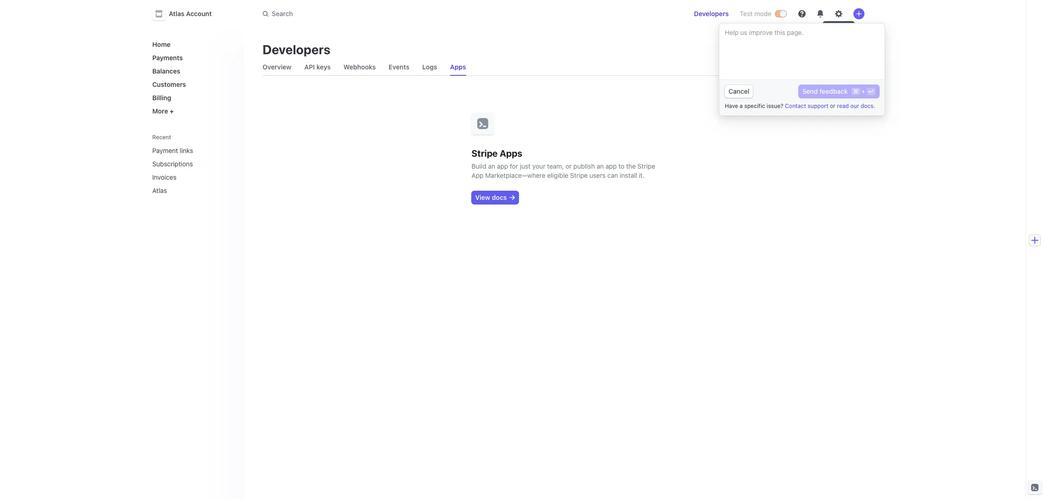 Task type: describe. For each thing, give the bounding box(es) containing it.
publish
[[574, 162, 595, 170]]

atlas account
[[169, 10, 212, 17]]

marketplace—where
[[485, 171, 546, 179]]

overview link
[[259, 61, 295, 74]]

webhooks
[[344, 63, 376, 71]]

app
[[472, 171, 484, 179]]

the
[[626, 162, 636, 170]]

account
[[186, 10, 212, 17]]

balances link
[[149, 63, 237, 79]]

stripe apps build an app for just your team, or publish an app to the stripe app marketplace—where eligible stripe users can install it.
[[472, 148, 655, 179]]

settings image
[[835, 10, 843, 17]]

mode
[[755, 10, 772, 17]]

Help us improve this page. text field
[[719, 23, 885, 80]]

can
[[608, 171, 618, 179]]

send feedback button
[[799, 85, 879, 98]]

test
[[740, 10, 753, 17]]

events link
[[385, 61, 413, 74]]

atlas for atlas
[[152, 187, 167, 194]]

1 vertical spatial docs
[[492, 193, 507, 201]]

our
[[851, 102, 859, 109]]

api
[[304, 63, 315, 71]]

cancel button
[[725, 85, 753, 98]]

your
[[533, 162, 546, 170]]

home link
[[149, 37, 237, 52]]

balances
[[152, 67, 180, 75]]

atlas link
[[149, 183, 224, 198]]

logs
[[423, 63, 437, 71]]

2 app from the left
[[606, 162, 617, 170]]

it.
[[639, 171, 645, 179]]

payment
[[152, 147, 178, 154]]

view docs
[[475, 193, 507, 201]]

feedback
[[820, 87, 848, 95]]

billing link
[[149, 90, 237, 105]]

a
[[740, 102, 743, 109]]

team,
[[547, 162, 564, 170]]

send
[[803, 87, 818, 95]]

more
[[152, 107, 168, 115]]

2 an from the left
[[597, 162, 604, 170]]

support
[[808, 102, 829, 109]]

customers
[[152, 80, 186, 88]]

view docs link
[[472, 191, 519, 204]]

help image
[[798, 10, 806, 17]]

keys
[[317, 63, 331, 71]]

for
[[510, 162, 518, 170]]

0 vertical spatial or
[[830, 102, 836, 109]]



Task type: vqa. For each thing, say whether or not it's contained in the screenshot.
PAYMENTS
yes



Task type: locate. For each thing, give the bounding box(es) containing it.
search
[[272, 10, 293, 17]]

api keys link
[[301, 61, 334, 74]]

issue?
[[767, 102, 784, 109]]

payment links
[[152, 147, 193, 154]]

core navigation links element
[[149, 37, 237, 119]]

have
[[725, 102, 738, 109]]

0 vertical spatial docs
[[861, 102, 874, 109]]

developers up api
[[263, 42, 331, 57]]

0 horizontal spatial an
[[488, 162, 495, 170]]

1 horizontal spatial stripe
[[570, 171, 588, 179]]

eligible
[[547, 171, 569, 179]]

apps inside tab list
[[450, 63, 466, 71]]

0 vertical spatial developers
[[694, 10, 729, 17]]

0 horizontal spatial docs
[[492, 193, 507, 201]]

atlas account button
[[152, 7, 221, 20]]

developers link
[[691, 6, 733, 21]]

0 horizontal spatial app
[[497, 162, 508, 170]]

1 horizontal spatial docs
[[861, 102, 874, 109]]

cancel
[[729, 87, 750, 95]]

developers
[[694, 10, 729, 17], [263, 42, 331, 57]]

build
[[472, 162, 487, 170]]

subscriptions link
[[149, 156, 224, 171]]

have a specific issue? contact support or read our docs .
[[725, 102, 875, 109]]

or inside stripe apps build an app for just your team, or publish an app to the stripe app marketplace—where eligible stripe users can install it.
[[566, 162, 572, 170]]

2 vertical spatial stripe
[[570, 171, 588, 179]]

0 vertical spatial atlas
[[169, 10, 185, 17]]

stripe
[[472, 148, 498, 159], [638, 162, 655, 170], [570, 171, 588, 179]]

just
[[520, 162, 531, 170]]

links
[[180, 147, 193, 154]]

an right 'build'
[[488, 162, 495, 170]]

billing
[[152, 94, 171, 102]]

1 vertical spatial atlas
[[152, 187, 167, 194]]

apps inside stripe apps build an app for just your team, or publish an app to the stripe app marketplace—where eligible stripe users can install it.
[[500, 148, 523, 159]]

apps
[[450, 63, 466, 71], [500, 148, 523, 159]]

0 horizontal spatial apps
[[450, 63, 466, 71]]

docs
[[861, 102, 874, 109], [492, 193, 507, 201]]

specific
[[744, 102, 765, 109]]

1 vertical spatial apps
[[500, 148, 523, 159]]

users
[[590, 171, 606, 179]]

recent
[[152, 134, 171, 141]]

payments link
[[149, 50, 237, 65]]

install
[[620, 171, 637, 179]]

events
[[389, 63, 410, 71]]

more +
[[152, 107, 174, 115]]

docs right view on the top of page
[[492, 193, 507, 201]]

1 horizontal spatial atlas
[[169, 10, 185, 17]]

recent navigation links element
[[143, 130, 244, 198]]

2 horizontal spatial stripe
[[638, 162, 655, 170]]

settings tooltip
[[823, 21, 855, 33]]

api keys
[[304, 63, 331, 71]]

1 horizontal spatial an
[[597, 162, 604, 170]]

or left read
[[830, 102, 836, 109]]

read
[[837, 102, 849, 109]]

0 horizontal spatial atlas
[[152, 187, 167, 194]]

developers left test
[[694, 10, 729, 17]]

+
[[170, 107, 174, 115]]

Search text field
[[257, 5, 516, 22]]

recent element
[[143, 143, 244, 198]]

stripe up "it."
[[638, 162, 655, 170]]

.
[[874, 102, 875, 109]]

atlas for atlas account
[[169, 10, 185, 17]]

apps right logs
[[450, 63, 466, 71]]

atlas left 'account' on the top left of page
[[169, 10, 185, 17]]

1 vertical spatial or
[[566, 162, 572, 170]]

1 horizontal spatial or
[[830, 102, 836, 109]]

atlas inside button
[[169, 10, 185, 17]]

view
[[475, 193, 490, 201]]

settings
[[827, 23, 851, 31]]

webhooks link
[[340, 61, 380, 74]]

atlas
[[169, 10, 185, 17], [152, 187, 167, 194]]

atlas inside recent element
[[152, 187, 167, 194]]

1 horizontal spatial app
[[606, 162, 617, 170]]

0 vertical spatial apps
[[450, 63, 466, 71]]

read our docs link
[[837, 102, 874, 109]]

0 horizontal spatial developers
[[263, 42, 331, 57]]

0 horizontal spatial or
[[566, 162, 572, 170]]

to
[[619, 162, 625, 170]]

contact support link
[[785, 102, 829, 109]]

app
[[497, 162, 508, 170], [606, 162, 617, 170]]

payments
[[152, 54, 183, 62]]

stripe up 'build'
[[472, 148, 498, 159]]

apps up for
[[500, 148, 523, 159]]

app left for
[[497, 162, 508, 170]]

payment links link
[[149, 143, 224, 158]]

1 vertical spatial developers
[[263, 42, 331, 57]]

1 app from the left
[[497, 162, 508, 170]]

1 an from the left
[[488, 162, 495, 170]]

home
[[152, 40, 171, 48]]

1 vertical spatial stripe
[[638, 162, 655, 170]]

apps link
[[447, 61, 470, 74]]

Search search field
[[257, 5, 516, 22]]

customers link
[[149, 77, 237, 92]]

subscriptions
[[152, 160, 193, 168]]

tab list containing overview
[[259, 59, 865, 76]]

0 horizontal spatial stripe
[[472, 148, 498, 159]]

test mode
[[740, 10, 772, 17]]

1 horizontal spatial developers
[[694, 10, 729, 17]]

send feedback
[[803, 87, 848, 95]]

tab list
[[259, 59, 865, 76]]

overview
[[263, 63, 292, 71]]

stripe down publish
[[570, 171, 588, 179]]

an up 'users'
[[597, 162, 604, 170]]

logs link
[[419, 61, 441, 74]]

invoices link
[[149, 170, 224, 185]]

0 vertical spatial stripe
[[472, 148, 498, 159]]

1 horizontal spatial apps
[[500, 148, 523, 159]]

invoices
[[152, 173, 177, 181]]

atlas down the invoices
[[152, 187, 167, 194]]

contact
[[785, 102, 806, 109]]

docs right our
[[861, 102, 874, 109]]

app up "can"
[[606, 162, 617, 170]]

or right team,
[[566, 162, 572, 170]]

or
[[830, 102, 836, 109], [566, 162, 572, 170]]

an
[[488, 162, 495, 170], [597, 162, 604, 170]]



